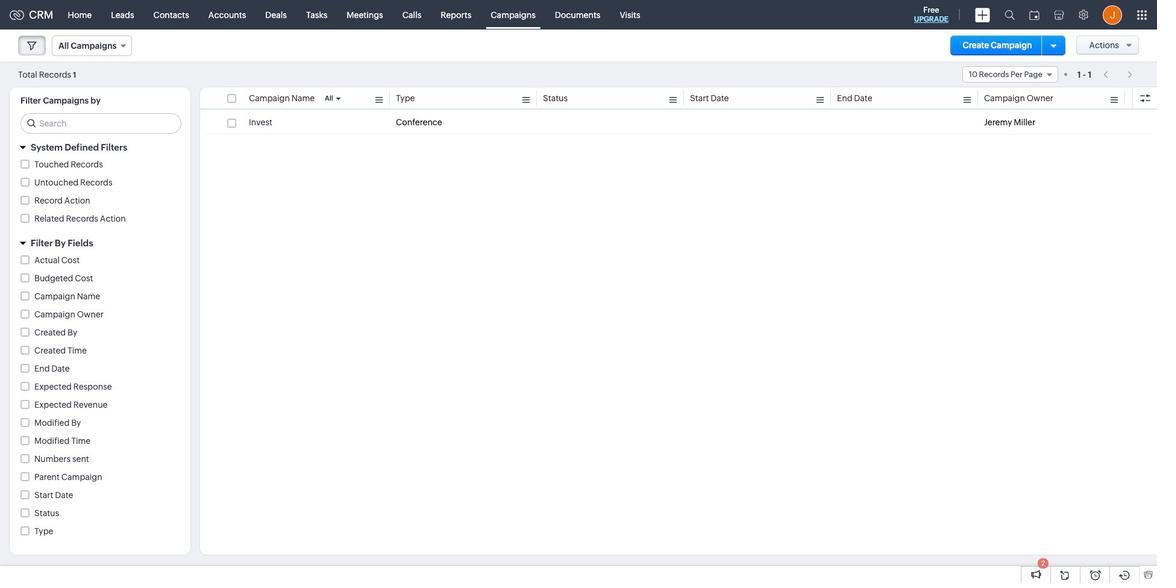 Task type: vqa. For each thing, say whether or not it's contained in the screenshot.
Leads "link"
no



Task type: describe. For each thing, give the bounding box(es) containing it.
profile image
[[1103, 5, 1122, 24]]

search image
[[1005, 10, 1015, 20]]

create menu element
[[968, 0, 998, 29]]

create menu image
[[975, 8, 990, 22]]

calendar image
[[1030, 10, 1040, 20]]

profile element
[[1096, 0, 1130, 29]]

logo image
[[10, 10, 24, 20]]



Task type: locate. For each thing, give the bounding box(es) containing it.
None field
[[52, 36, 132, 56], [963, 66, 1058, 83], [52, 36, 132, 56], [963, 66, 1058, 83]]

search element
[[998, 0, 1022, 30]]

navigation
[[1098, 66, 1139, 83]]

Search text field
[[21, 114, 181, 133]]



